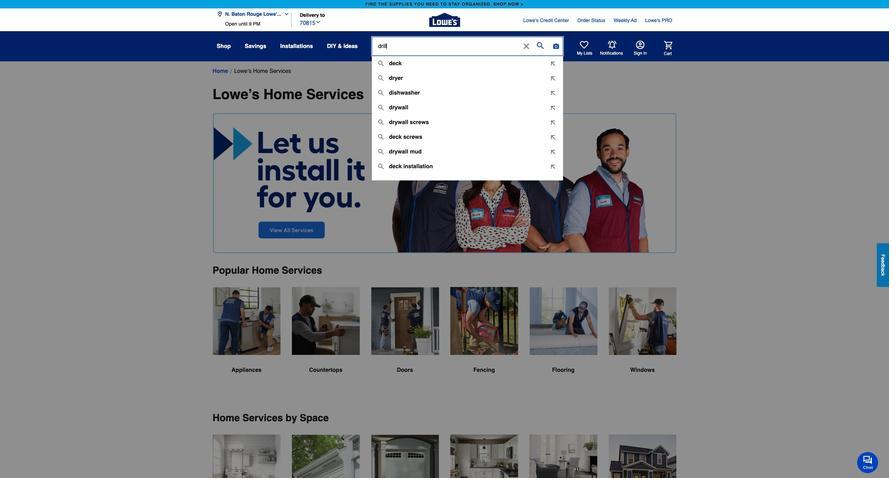Task type: locate. For each thing, give the bounding box(es) containing it.
chevron down image
[[281, 11, 290, 17], [315, 19, 321, 25]]

None search field
[[372, 37, 563, 64]]

camera image
[[553, 43, 560, 50]]

a living room with a fireplace, a dark gray couch and light gray wood floors. image
[[529, 435, 597, 478]]

search image
[[537, 42, 544, 49]]

a bathroom with a gray tile backsplash, a beige floating vanity and a white toilet. image
[[213, 435, 281, 478]]

1 horizontal spatial chevron down image
[[315, 19, 321, 25]]

lowe's home improvement notification center image
[[608, 41, 616, 49]]

an installer measuring a countertop. image
[[292, 287, 360, 355]]

lowe's home improvement cart image
[[664, 41, 673, 49]]

0 horizontal spatial chevron down image
[[281, 11, 290, 17]]

lowe's home improvement logo image
[[429, 4, 460, 35]]

clear element
[[521, 37, 532, 55]]

0 vertical spatial chevron down image
[[281, 11, 290, 17]]

lowe's home improvement account image
[[636, 41, 644, 49]]

two independent installers installing a dark wood exterior door in a home with blue siding. image
[[371, 287, 439, 355]]

an independent installer installing a window in a white-painted room. image
[[609, 287, 677, 355]]

location image
[[217, 11, 222, 17]]

1 vertical spatial chevron down image
[[315, 19, 321, 25]]

lowe's home improvement lists image
[[580, 41, 588, 49]]

let us install it for you. view all services. image
[[213, 113, 677, 254]]

the exterior of a navy blue home with a teal door. image
[[609, 435, 677, 478]]



Task type: vqa. For each thing, say whether or not it's contained in the screenshot.
#
no



Task type: describe. For each thing, give the bounding box(es) containing it.
chat invite button image
[[857, 452, 879, 473]]

two independent installers installing a dishwasher in a white kitchen. image
[[213, 287, 281, 355]]

clear image
[[522, 42, 531, 50]]

an independent installer unrolling light gray carpet for installation in a room. image
[[529, 287, 597, 355]]

a kitchen with white cabinets, dark countertops, a white tile backsplash and wood floors. image
[[450, 435, 518, 478]]

Search Query text field
[[372, 37, 520, 55]]

a garage with a white door and decorative handles. image
[[371, 435, 439, 478]]

a worker putting down concrete mix for a fence post. image
[[450, 287, 518, 355]]

the exterior of a white home surrounded by trees. image
[[292, 435, 360, 478]]



